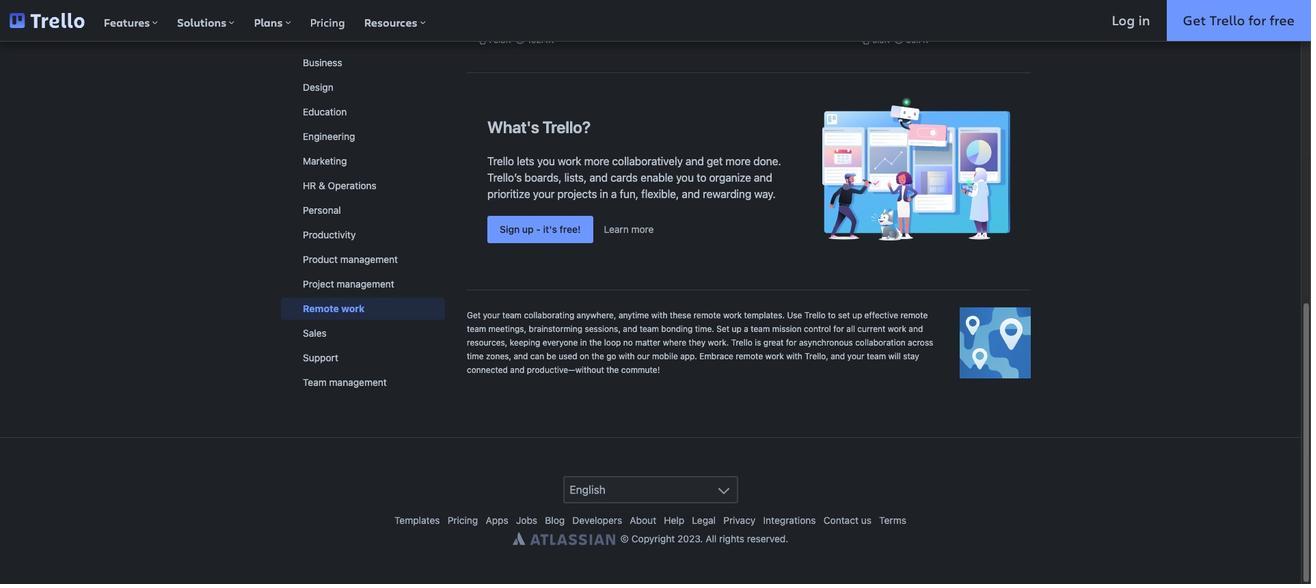 Task type: locate. For each thing, give the bounding box(es) containing it.
1 vertical spatial pricing
[[448, 515, 478, 527]]

0 horizontal spatial get
[[467, 311, 481, 321]]

up left -
[[522, 224, 534, 235]]

remote down is
[[736, 352, 763, 362]]

get inside get your team collaborating anywhere, anytime with these remote work templates. use trello to set up effective remote team meetings, brainstorming sessions, and team bonding time. set up a team mission control for all current work and resources, keeping everyone in the loop no matter where they work. trello is great for asynchronous collaboration across time zones, and can be used on the go with our mobile app. embrace remote work with trello, and your team will stay connected and productive—without the commute!
[[467, 311, 481, 321]]

0 vertical spatial the
[[590, 338, 602, 348]]

legal
[[692, 515, 716, 527]]

plans
[[254, 15, 283, 30]]

work inside trello lets you work more collaboratively and get more done. trello's boards, lists, and cards enable you to organize and prioritize your projects in a fun, flexible, and rewarding way.
[[558, 155, 582, 168]]

2023.
[[678, 533, 703, 545]]

0 horizontal spatial pricing
[[310, 15, 345, 29]]

privacy link
[[724, 515, 756, 527]]

sign up - it's free!
[[500, 224, 581, 235]]

remote up 'across'
[[901, 311, 928, 321]]

up right set
[[732, 324, 742, 334]]

a down templates.
[[744, 324, 749, 334]]

1 vertical spatial a
[[744, 324, 749, 334]]

trello,
[[805, 352, 829, 362]]

management for team management
[[329, 377, 387, 388]]

up inside button
[[522, 224, 534, 235]]

sessions,
[[585, 324, 621, 334]]

1 horizontal spatial get
[[1184, 11, 1207, 29]]

keeping
[[510, 338, 541, 348]]

trello image
[[10, 13, 85, 28], [10, 13, 85, 28]]

management for project management
[[337, 278, 395, 290]]

for down mission
[[786, 338, 797, 348]]

you up boards,
[[537, 155, 555, 168]]

76.8k
[[489, 35, 511, 45]]

and up 'across'
[[909, 324, 924, 334]]

get trello for free link
[[1167, 0, 1312, 41]]

set
[[839, 311, 851, 321]]

1 vertical spatial get
[[467, 311, 481, 321]]

matter
[[636, 338, 661, 348]]

0 horizontal spatial your
[[483, 311, 500, 321]]

2 horizontal spatial in
[[1139, 11, 1151, 29]]

2 horizontal spatial remote
[[901, 311, 928, 321]]

team up resources,
[[467, 324, 486, 334]]

about link
[[630, 515, 657, 527]]

control
[[804, 324, 832, 334]]

a left fun,
[[611, 188, 617, 200]]

get up resources,
[[467, 311, 481, 321]]

embrace
[[700, 352, 734, 362]]

0 vertical spatial management
[[341, 254, 398, 265]]

rights
[[720, 533, 745, 545]]

copyright
[[632, 533, 675, 545]]

pricing
[[310, 15, 345, 29], [448, 515, 478, 527]]

contact us link
[[824, 515, 872, 527]]

resources,
[[467, 338, 508, 348]]

all
[[706, 533, 717, 545]]

pricing up business
[[310, 15, 345, 29]]

1 vertical spatial for
[[834, 324, 845, 334]]

1 horizontal spatial up
[[732, 324, 742, 334]]

apps
[[486, 515, 509, 527]]

use
[[788, 311, 803, 321]]

your up meetings,
[[483, 311, 500, 321]]

1 horizontal spatial a
[[744, 324, 749, 334]]

pricing link left apps link
[[448, 515, 478, 527]]

team
[[303, 377, 327, 388]]

free
[[1270, 11, 1295, 29]]

and down 'asynchronous'
[[831, 352, 846, 362]]

0 horizontal spatial with
[[619, 352, 635, 362]]

templates
[[395, 515, 440, 527]]

be
[[547, 352, 557, 362]]

templates link
[[395, 515, 440, 527]]

with down no
[[619, 352, 635, 362]]

blog
[[545, 515, 565, 527]]

remote work
[[303, 303, 365, 315]]

remote work icon image
[[943, 308, 1031, 379]]

trello?
[[543, 118, 591, 137]]

engineering
[[303, 131, 355, 142]]

pricing for the leftmost pricing link
[[310, 15, 345, 29]]

0 vertical spatial up
[[522, 224, 534, 235]]

1 vertical spatial in
[[600, 188, 609, 200]]

0 vertical spatial your
[[533, 188, 555, 200]]

0 vertical spatial a
[[611, 188, 617, 200]]

2 vertical spatial management
[[329, 377, 387, 388]]

engineering link
[[281, 126, 445, 148]]

the right on
[[592, 352, 604, 362]]

more up organize
[[726, 155, 751, 168]]

0 horizontal spatial up
[[522, 224, 534, 235]]

your down all
[[848, 352, 865, 362]]

more right learn
[[632, 224, 654, 235]]

integrations link
[[764, 515, 816, 527]]

terms
[[880, 515, 907, 527]]

the
[[590, 338, 602, 348], [592, 352, 604, 362], [607, 365, 619, 375]]

cards
[[611, 172, 638, 184]]

1 horizontal spatial pricing link
[[448, 515, 478, 527]]

sign up - it's free! link
[[488, 216, 593, 243]]

support link
[[281, 347, 445, 369]]

trello left free
[[1210, 11, 1246, 29]]

the down go
[[607, 365, 619, 375]]

and down keeping
[[514, 352, 528, 362]]

project
[[303, 278, 334, 290]]

to left organize
[[697, 172, 707, 184]]

with left trello,
[[787, 352, 803, 362]]

product management link
[[281, 249, 445, 271]]

meetings,
[[489, 324, 527, 334]]

for left free
[[1249, 11, 1267, 29]]

up right 'set'
[[853, 311, 863, 321]]

more
[[585, 155, 610, 168], [726, 155, 751, 168], [632, 224, 654, 235]]

your down boards,
[[533, 188, 555, 200]]

learn
[[604, 224, 629, 235]]

team up meetings,
[[503, 311, 522, 321]]

1 vertical spatial up
[[853, 311, 863, 321]]

0 vertical spatial to
[[697, 172, 707, 184]]

management down productivity link
[[341, 254, 398, 265]]

in right the log
[[1139, 11, 1151, 29]]

great
[[764, 338, 784, 348]]

management down product management link
[[337, 278, 395, 290]]

2 vertical spatial in
[[581, 338, 587, 348]]

trello up control
[[805, 311, 826, 321]]

log in link
[[1096, 0, 1167, 41]]

2 vertical spatial the
[[607, 365, 619, 375]]

2 vertical spatial for
[[786, 338, 797, 348]]

1 vertical spatial pricing link
[[448, 515, 478, 527]]

pricing link up business
[[301, 0, 355, 41]]

personal
[[303, 205, 341, 216]]

resources button
[[355, 0, 435, 41]]

0 vertical spatial you
[[537, 155, 555, 168]]

get right log in
[[1184, 11, 1207, 29]]

and
[[686, 155, 704, 168], [590, 172, 608, 184], [754, 172, 773, 184], [682, 188, 700, 200], [623, 324, 638, 334], [909, 324, 924, 334], [514, 352, 528, 362], [831, 352, 846, 362], [510, 365, 525, 375]]

in up on
[[581, 338, 587, 348]]

management down support link
[[329, 377, 387, 388]]

you right enable
[[676, 172, 694, 184]]

reserved.
[[747, 533, 789, 545]]

product
[[303, 254, 338, 265]]

0 vertical spatial get
[[1184, 11, 1207, 29]]

0 horizontal spatial a
[[611, 188, 617, 200]]

a inside trello lets you work more collaboratively and get more done. trello's boards, lists, and cards enable you to organize and prioritize your projects in a fun, flexible, and rewarding way.
[[611, 188, 617, 200]]

legal link
[[692, 515, 716, 527]]

1 vertical spatial to
[[828, 311, 836, 321]]

management for product management
[[341, 254, 398, 265]]

1 horizontal spatial in
[[600, 188, 609, 200]]

0 horizontal spatial to
[[697, 172, 707, 184]]

to inside get your team collaborating anywhere, anytime with these remote work templates. use trello to set up effective remote team meetings, brainstorming sessions, and team bonding time. set up a team mission control for all current work and resources, keeping everyone in the loop no matter where they work. trello is great for asynchronous collaboration across time zones, and can be used on the go with our mobile app. embrace remote work with trello, and your team will stay connected and productive—without the commute!
[[828, 311, 836, 321]]

1 horizontal spatial to
[[828, 311, 836, 321]]

team management link
[[281, 372, 445, 394]]

to left 'set'
[[828, 311, 836, 321]]

is
[[755, 338, 762, 348]]

app.
[[681, 352, 698, 362]]

1 horizontal spatial pricing
[[448, 515, 478, 527]]

will
[[889, 352, 901, 362]]

more up lists,
[[585, 155, 610, 168]]

-
[[537, 224, 541, 235]]

in left fun,
[[600, 188, 609, 200]]

1 horizontal spatial remote
[[736, 352, 763, 362]]

1 horizontal spatial you
[[676, 172, 694, 184]]

work up lists,
[[558, 155, 582, 168]]

0 vertical spatial in
[[1139, 11, 1151, 29]]

work up set
[[724, 311, 742, 321]]

our
[[637, 352, 650, 362]]

0 horizontal spatial in
[[581, 338, 587, 348]]

plans button
[[244, 0, 301, 41]]

go
[[607, 352, 617, 362]]

and up no
[[623, 324, 638, 334]]

organize
[[710, 172, 752, 184]]

0 vertical spatial pricing link
[[301, 0, 355, 41]]

in inside 'link'
[[1139, 11, 1151, 29]]

pricing left apps link
[[448, 515, 478, 527]]

loop
[[604, 338, 621, 348]]

the down sessions,
[[590, 338, 602, 348]]

remote up time.
[[694, 311, 721, 321]]

marketing
[[303, 155, 347, 167]]

team down collaboration
[[867, 352, 886, 362]]

for left all
[[834, 324, 845, 334]]

1 horizontal spatial with
[[652, 311, 668, 321]]

2 horizontal spatial for
[[1249, 11, 1267, 29]]

collaborating
[[524, 311, 575, 321]]

trello up trello's
[[488, 155, 514, 168]]

hr & operations
[[303, 180, 377, 192]]

2 horizontal spatial your
[[848, 352, 865, 362]]

1 vertical spatial management
[[337, 278, 395, 290]]

get
[[1184, 11, 1207, 29], [467, 311, 481, 321]]

1 horizontal spatial your
[[533, 188, 555, 200]]

sales
[[303, 328, 327, 339]]

up
[[522, 224, 534, 235], [853, 311, 863, 321], [732, 324, 742, 334]]

with left these
[[652, 311, 668, 321]]

what's
[[488, 118, 540, 137]]

0 vertical spatial pricing
[[310, 15, 345, 29]]

1 vertical spatial you
[[676, 172, 694, 184]]

2 horizontal spatial up
[[853, 311, 863, 321]]

and left 'get'
[[686, 155, 704, 168]]

current
[[858, 324, 886, 334]]

and right lists,
[[590, 172, 608, 184]]

remote work link
[[281, 298, 445, 320]]

0 horizontal spatial for
[[786, 338, 797, 348]]



Task type: describe. For each thing, give the bounding box(es) containing it.
2 vertical spatial up
[[732, 324, 742, 334]]

© copyright 2023. all rights reserved.
[[621, 533, 789, 545]]

in inside trello lets you work more collaboratively and get more done. trello's boards, lists, and cards enable you to organize and prioritize your projects in a fun, flexible, and rewarding way.
[[600, 188, 609, 200]]

prioritize
[[488, 188, 530, 200]]

sign up - it's free! button
[[488, 216, 593, 243]]

1 horizontal spatial more
[[632, 224, 654, 235]]

features
[[104, 15, 150, 30]]

trello lets you work more collaboratively and get more done. trello's boards, lists, and cards enable you to organize and prioritize your projects in a fun, flexible, and rewarding way.
[[488, 155, 782, 200]]

and down zones,
[[510, 365, 525, 375]]

fun,
[[620, 188, 639, 200]]

project management link
[[281, 274, 445, 295]]

used
[[559, 352, 578, 362]]

boards,
[[525, 172, 562, 184]]

1 vertical spatial your
[[483, 311, 500, 321]]

zones,
[[486, 352, 512, 362]]

enable
[[641, 172, 674, 184]]

©
[[621, 533, 629, 545]]

free!
[[560, 224, 581, 235]]

asynchronous
[[799, 338, 853, 348]]

get for get trello for free
[[1184, 11, 1207, 29]]

learn more
[[604, 224, 654, 235]]

0 horizontal spatial you
[[537, 155, 555, 168]]

trello inside trello lets you work more collaboratively and get more done. trello's boards, lists, and cards enable you to organize and prioritize your projects in a fun, flexible, and rewarding way.
[[488, 155, 514, 168]]

0 horizontal spatial pricing link
[[301, 0, 355, 41]]

pricing for pricing link to the bottom
[[448, 515, 478, 527]]

us
[[862, 515, 872, 527]]

commute!
[[622, 365, 660, 375]]

they
[[689, 338, 706, 348]]

jobs link
[[516, 515, 538, 527]]

remote
[[303, 303, 339, 315]]

hr & operations link
[[281, 175, 445, 197]]

productive—without
[[527, 365, 604, 375]]

a inside get your team collaborating anywhere, anytime with these remote work templates. use trello to set up effective remote team meetings, brainstorming sessions, and team bonding time. set up a team mission control for all current work and resources, keeping everyone in the loop no matter where they work. trello is great for asynchronous collaboration across time zones, and can be used on the go with our mobile app. embrace remote work with trello, and your team will stay connected and productive—without the commute!
[[744, 324, 749, 334]]

bonding
[[662, 324, 693, 334]]

blog link
[[545, 515, 565, 527]]

0 vertical spatial for
[[1249, 11, 1267, 29]]

anywhere,
[[577, 311, 617, 321]]

everyone
[[543, 338, 578, 348]]

flexible,
[[642, 188, 679, 200]]

mobile
[[652, 352, 678, 362]]

team up is
[[751, 324, 770, 334]]

35.7k
[[907, 35, 929, 45]]

team management
[[303, 377, 387, 388]]

help link
[[664, 515, 685, 527]]

get
[[707, 155, 723, 168]]

get your team collaborating anywhere, anytime with these remote work templates. use trello to set up effective remote team meetings, brainstorming sessions, and team bonding time. set up a team mission control for all current work and resources, keeping everyone in the loop no matter where they work. trello is great for asynchronous collaboration across time zones, and can be used on the go with our mobile app. embrace remote work with trello, and your team will stay connected and productive—without the commute!
[[467, 311, 934, 375]]

your inside trello lets you work more collaboratively and get more done. trello's boards, lists, and cards enable you to organize and prioritize your projects in a fun, flexible, and rewarding way.
[[533, 188, 555, 200]]

work down effective
[[888, 324, 907, 334]]

projects
[[558, 188, 597, 200]]

contact
[[824, 515, 859, 527]]

0 horizontal spatial more
[[585, 155, 610, 168]]

solutions
[[177, 15, 227, 30]]

1 vertical spatial the
[[592, 352, 604, 362]]

on
[[580, 352, 590, 362]]

these
[[670, 311, 692, 321]]

work down "great"
[[766, 352, 784, 362]]

log in
[[1112, 11, 1151, 29]]

time
[[467, 352, 484, 362]]

business
[[303, 57, 342, 68]]

support
[[303, 352, 339, 364]]

can
[[531, 352, 545, 362]]

&
[[319, 180, 325, 192]]

education link
[[281, 101, 445, 123]]

to inside trello lets you work more collaboratively and get more done. trello's boards, lists, and cards enable you to organize and prioritize your projects in a fun, flexible, and rewarding way.
[[697, 172, 707, 184]]

across
[[908, 338, 934, 348]]

2 horizontal spatial more
[[726, 155, 751, 168]]

design link
[[281, 77, 445, 98]]

what's trello?
[[488, 118, 591, 137]]

get for get your team collaborating anywhere, anytime with these remote work templates. use trello to set up effective remote team meetings, brainstorming sessions, and team bonding time. set up a team mission control for all current work and resources, keeping everyone in the loop no matter where they work. trello is great for asynchronous collaboration across time zones, and can be used on the go with our mobile app. embrace remote work with trello, and your team will stay connected and productive—without the commute!
[[467, 311, 481, 321]]

in inside get your team collaborating anywhere, anytime with these remote work templates. use trello to set up effective remote team meetings, brainstorming sessions, and team bonding time. set up a team mission control for all current work and resources, keeping everyone in the loop no matter where they work. trello is great for asynchronous collaboration across time zones, and can be used on the go with our mobile app. embrace remote work with trello, and your team will stay connected and productive—without the commute!
[[581, 338, 587, 348]]

anytime
[[619, 311, 649, 321]]

jobs
[[516, 515, 538, 527]]

way.
[[755, 188, 776, 200]]

2 horizontal spatial with
[[787, 352, 803, 362]]

get trello for free
[[1184, 11, 1295, 29]]

and right flexible,
[[682, 188, 700, 200]]

2 vertical spatial your
[[848, 352, 865, 362]]

hr
[[303, 180, 316, 192]]

1 horizontal spatial for
[[834, 324, 845, 334]]

team up matter
[[640, 324, 659, 334]]

operations
[[328, 180, 377, 192]]

work.
[[708, 338, 729, 348]]

work down the 'project management'
[[342, 303, 365, 315]]

time.
[[695, 324, 715, 334]]

3.5k
[[873, 35, 890, 45]]

mission
[[773, 324, 802, 334]]

sign
[[500, 224, 520, 235]]

contact us
[[824, 515, 872, 527]]

design
[[303, 81, 334, 93]]

developers
[[573, 515, 623, 527]]

apps link
[[486, 515, 509, 527]]

stay
[[904, 352, 920, 362]]

resources
[[364, 15, 418, 30]]

lets
[[517, 155, 535, 168]]

collaboration
[[856, 338, 906, 348]]

trello left is
[[732, 338, 753, 348]]

personal link
[[281, 200, 445, 222]]

product management
[[303, 254, 398, 265]]

no
[[624, 338, 633, 348]]

brainstorming
[[529, 324, 583, 334]]

0 horizontal spatial remote
[[694, 311, 721, 321]]

and up way.
[[754, 172, 773, 184]]

done.
[[754, 155, 782, 168]]

terms link
[[880, 515, 907, 527]]



Task type: vqa. For each thing, say whether or not it's contained in the screenshot.
the Search field
no



